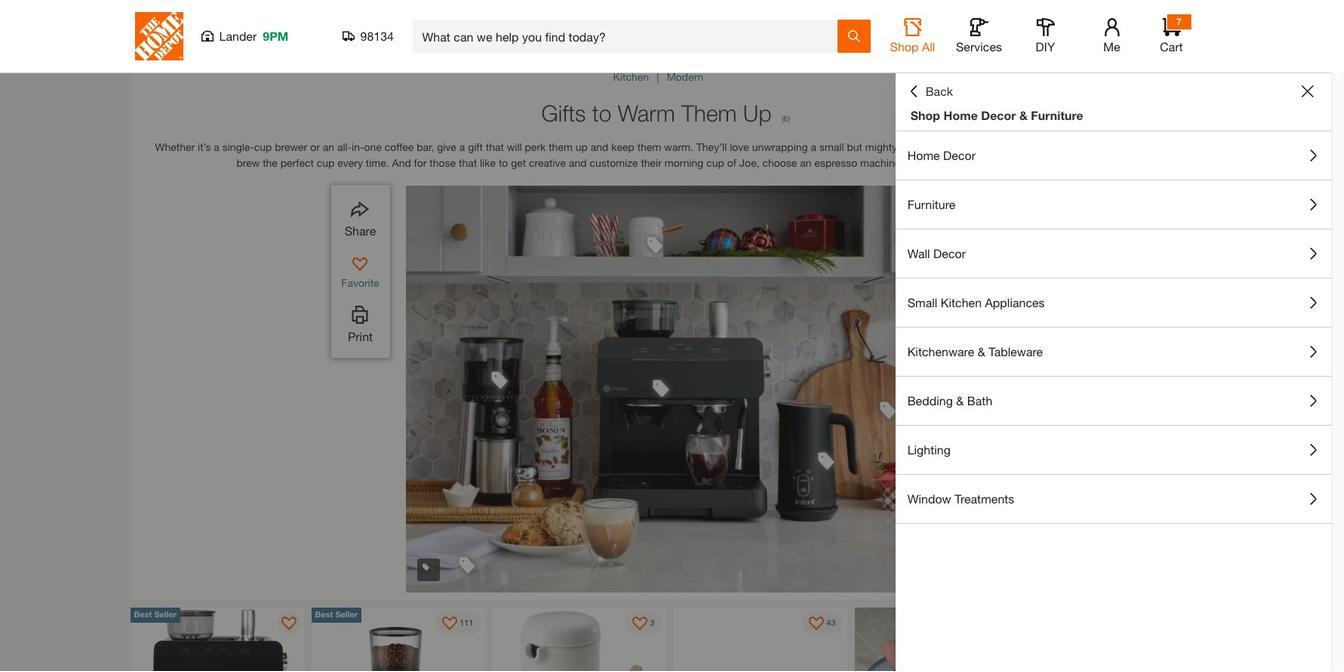 Task type: describe. For each thing, give the bounding box(es) containing it.
0 horizontal spatial and
[[569, 156, 587, 169]]

but
[[847, 140, 863, 153]]

cart
[[1161, 39, 1184, 54]]

shop for shop home decor & furniture
[[911, 108, 941, 122]]

0 horizontal spatial that
[[459, 156, 477, 169]]

home for the 'home' link
[[130, 20, 159, 33]]

all-
[[337, 140, 352, 153]]

2 them from the left
[[638, 140, 662, 153]]

small
[[908, 295, 938, 310]]

bath
[[968, 393, 993, 408]]

modern
[[667, 70, 704, 83]]

1 them from the left
[[549, 140, 573, 153]]

choose
[[763, 156, 798, 169]]

perk
[[525, 140, 546, 153]]

)
[[789, 113, 791, 123]]

0 vertical spatial to
[[593, 100, 612, 126]]

their
[[641, 156, 662, 169]]

gifts
[[542, 100, 586, 126]]

lander
[[219, 29, 257, 43]]

& for bedding & bath
[[957, 393, 964, 408]]

brew
[[237, 156, 260, 169]]

menu containing home decor
[[896, 131, 1333, 524]]

lighting button
[[896, 426, 1333, 474]]

1 horizontal spatial cup
[[317, 156, 335, 169]]

1 horizontal spatial and
[[591, 140, 609, 153]]

1 of from the left
[[728, 156, 737, 169]]

16 oz. stainless steel conical coffee grinder with adjustable settings image
[[311, 608, 485, 671]]

back
[[926, 84, 954, 98]]

0 vertical spatial or
[[310, 140, 320, 153]]

in-
[[352, 140, 364, 153]]

decor for home decor
[[944, 148, 976, 162]]

for
[[414, 156, 427, 169]]

creative
[[529, 156, 566, 169]]

best seller for '16 oz. stainless steel conical coffee grinder with adjustable settings' image
[[315, 609, 358, 619]]

me
[[1104, 39, 1121, 54]]

shop by room
[[178, 20, 249, 33]]

round paddleboard image
[[674, 608, 847, 671]]

perfect
[[281, 156, 314, 169]]

specialty
[[1022, 156, 1064, 169]]

the
[[263, 156, 278, 169]]

print
[[348, 329, 373, 344]]

frother
[[938, 156, 968, 169]]

a left milk
[[907, 156, 912, 169]]

1 coffee from the left
[[385, 140, 414, 153]]

the home depot logo image
[[135, 12, 183, 60]]

best seller for 1- cup semi automatic espresso machine in black with built-in grinder, frother, frothing pitcher, and wifi connected image
[[134, 609, 177, 619]]

2 horizontal spatial cup
[[707, 156, 725, 169]]

a left the small
[[811, 140, 817, 153]]

6
[[784, 113, 789, 123]]

ninja
[[1085, 140, 1108, 153]]

0 horizontal spatial an
[[323, 140, 335, 153]]

wall decor button
[[896, 230, 1333, 278]]

gifts to warm them up
[[542, 100, 772, 126]]

keep
[[612, 140, 635, 153]]

0 vertical spatial decor
[[982, 108, 1017, 122]]

seller for '16 oz. stainless steel conical coffee grinder with adjustable settings' image
[[336, 609, 358, 619]]

icon image
[[417, 559, 429, 571]]

wall
[[908, 246, 931, 260]]

small kitchen appliances button
[[896, 279, 1333, 327]]

mugs.
[[1067, 156, 1096, 169]]

diy
[[1036, 39, 1056, 54]]

warm.
[[665, 140, 694, 153]]

kitchenware
[[908, 344, 975, 359]]

single-
[[223, 140, 254, 153]]

modern link
[[667, 70, 704, 83]]

from
[[976, 140, 997, 153]]

& for kitchenware & tableware
[[978, 344, 986, 359]]

gift
[[468, 140, 483, 153]]

0 vertical spatial kitchen
[[268, 20, 304, 33]]

bar,
[[417, 140, 434, 153]]

(
[[782, 113, 784, 123]]

cuisinart,
[[1037, 140, 1082, 153]]

services
[[957, 39, 1003, 54]]

cart 7
[[1161, 16, 1184, 54]]

1 horizontal spatial kitchen
[[614, 70, 649, 83]]

0 horizontal spatial cup
[[254, 140, 272, 153]]

1 horizontal spatial that
[[486, 140, 504, 153]]

appliances
[[986, 295, 1045, 310]]

whether
[[155, 140, 195, 153]]

shop all button
[[889, 18, 937, 54]]

them
[[682, 100, 737, 126]]

they'll
[[697, 140, 727, 153]]

those
[[430, 156, 456, 169]]

whether it's a single-cup brewer or an all-in-one coffee bar, give a gift that will perk them up and keep them warm. they'll love unwrapping a small but mighty coffee machine from keurig, cuisinart, ninja and more that brew the perfect cup every time. and for those that like to get creative and customize their morning cup of joe, choose an espresso machine, a milk frother or a set of specialty mugs.
[[155, 140, 1177, 169]]

home link
[[130, 20, 159, 33]]

2 horizontal spatial &
[[1020, 108, 1028, 122]]

home for home decor
[[908, 148, 940, 162]]

wall decor
[[908, 246, 966, 260]]

( 6 )
[[782, 113, 791, 123]]



Task type: locate. For each thing, give the bounding box(es) containing it.
and
[[392, 156, 411, 169]]

1 horizontal spatial to
[[593, 100, 612, 126]]

0 vertical spatial home
[[130, 20, 159, 33]]

2 horizontal spatial and
[[1111, 140, 1129, 153]]

more
[[1132, 140, 1156, 153]]

1 horizontal spatial seller
[[336, 609, 358, 619]]

1 horizontal spatial an
[[800, 156, 812, 169]]

share
[[345, 223, 376, 238]]

me button
[[1088, 18, 1137, 54]]

cup left every
[[317, 156, 335, 169]]

decor for wall decor
[[934, 246, 966, 260]]

kitchen up warm
[[614, 70, 649, 83]]

1 horizontal spatial &
[[978, 344, 986, 359]]

best seller
[[134, 609, 177, 619], [315, 609, 358, 619]]

small kitchen appliances
[[908, 295, 1045, 310]]

furniture inside button
[[908, 197, 956, 211]]

kitchen right small
[[941, 295, 982, 310]]

6.7 oz. matte white ceramic coffee and tea sugar and creamer set image
[[493, 608, 666, 671]]

shop by room link
[[178, 20, 249, 33]]

kitchen
[[268, 20, 304, 33], [614, 70, 649, 83], [941, 295, 982, 310]]

0 horizontal spatial or
[[310, 140, 320, 153]]

98134
[[361, 29, 394, 43]]

a left the set
[[984, 156, 990, 169]]

0 horizontal spatial best
[[134, 609, 152, 619]]

2 seller from the left
[[336, 609, 358, 619]]

treatments
[[955, 492, 1015, 506]]

a
[[214, 140, 220, 153], [460, 140, 465, 153], [811, 140, 817, 153], [907, 156, 912, 169], [984, 156, 990, 169]]

shop all
[[891, 39, 936, 54]]

& left 'tableware'
[[978, 344, 986, 359]]

0 vertical spatial furniture
[[1032, 108, 1084, 122]]

1 vertical spatial shop
[[891, 39, 919, 54]]

0 horizontal spatial coffee
[[385, 140, 414, 153]]

an left all- at the top left of the page
[[323, 140, 335, 153]]

98134 button
[[342, 29, 394, 44]]

seller for 1- cup semi automatic espresso machine in black with built-in grinder, frother, frothing pitcher, and wifi connected image
[[154, 609, 177, 619]]

will
[[507, 140, 522, 153]]

espresso
[[815, 156, 858, 169]]

shop for shop all
[[891, 39, 919, 54]]

7
[[1177, 16, 1182, 27]]

like
[[480, 156, 496, 169]]

kitchen inside small kitchen appliances button
[[941, 295, 982, 310]]

an right choose
[[800, 156, 812, 169]]

diy button
[[1022, 18, 1070, 54]]

1 vertical spatial decor
[[944, 148, 976, 162]]

morning
[[665, 156, 704, 169]]

lander 9pm
[[219, 29, 289, 43]]

0 vertical spatial shop
[[178, 20, 203, 33]]

to
[[593, 100, 612, 126], [499, 156, 508, 169]]

kitchen link up warm
[[614, 70, 652, 83]]

furniture
[[1032, 108, 1084, 122], [908, 197, 956, 211]]

0 horizontal spatial &
[[957, 393, 964, 408]]

menu
[[896, 131, 1333, 524]]

and down up
[[569, 156, 587, 169]]

2 best seller from the left
[[315, 609, 358, 619]]

and right up
[[591, 140, 609, 153]]

print button
[[336, 303, 385, 346]]

1 seller from the left
[[154, 609, 177, 619]]

kitchen link right lander
[[268, 20, 304, 33]]

1- cup semi automatic espresso machine in black with built-in grinder, frother, frothing pitcher, and wifi connected image
[[130, 608, 304, 671]]

furniture down milk
[[908, 197, 956, 211]]

decor up from
[[982, 108, 1017, 122]]

home inside 'home decor' button
[[908, 148, 940, 162]]

1 horizontal spatial of
[[1010, 156, 1019, 169]]

1 horizontal spatial furniture
[[1032, 108, 1084, 122]]

0 horizontal spatial kitchen link
[[268, 20, 304, 33]]

drawer close image
[[1302, 85, 1314, 97]]

keurig,
[[1000, 140, 1034, 153]]

it's
[[198, 140, 211, 153]]

milk
[[915, 156, 935, 169]]

1 vertical spatial home
[[944, 108, 978, 122]]

or up perfect
[[310, 140, 320, 153]]

them
[[549, 140, 573, 153], [638, 140, 662, 153]]

window
[[908, 492, 952, 506]]

shop home decor & furniture
[[911, 108, 1084, 122]]

lighting
[[908, 442, 951, 457]]

2 of from the left
[[1010, 156, 1019, 169]]

2 vertical spatial &
[[957, 393, 964, 408]]

home right machine, in the right top of the page
[[908, 148, 940, 162]]

or down from
[[971, 156, 981, 169]]

kitchenware & tableware
[[908, 344, 1044, 359]]

window treatments
[[908, 492, 1015, 506]]

furniture up cuisinart,
[[1032, 108, 1084, 122]]

0 horizontal spatial them
[[549, 140, 573, 153]]

coffee
[[385, 140, 414, 153], [901, 140, 930, 153]]

them up their
[[638, 140, 662, 153]]

1 vertical spatial &
[[978, 344, 986, 359]]

to right gifts
[[593, 100, 612, 126]]

background image
[[406, 186, 927, 593]]

window treatments button
[[896, 475, 1333, 523]]

shop left by
[[178, 20, 203, 33]]

home left by
[[130, 20, 159, 33]]

shop left all
[[891, 39, 919, 54]]

1 vertical spatial kitchen
[[614, 70, 649, 83]]

1 horizontal spatial best seller
[[315, 609, 358, 619]]

0 horizontal spatial furniture
[[908, 197, 956, 211]]

to inside "whether it's a single-cup brewer or an all-in-one coffee bar, give a gift that will perk them up and keep them warm. they'll love unwrapping a small but mighty coffee machine from keurig, cuisinart, ninja and more that brew the perfect cup every time. and for those that like to get creative and customize their morning cup of joe, choose an espresso machine, a milk frother or a set of specialty mugs."
[[499, 156, 508, 169]]

every
[[338, 156, 363, 169]]

tableware
[[989, 344, 1044, 359]]

1 vertical spatial kitchen link
[[614, 70, 652, 83]]

that down gift
[[459, 156, 477, 169]]

1 horizontal spatial home
[[908, 148, 940, 162]]

get
[[511, 156, 526, 169]]

9pm
[[263, 29, 289, 43]]

1 best from the left
[[134, 609, 152, 619]]

1 horizontal spatial or
[[971, 156, 981, 169]]

& inside button
[[978, 344, 986, 359]]

shop inside button
[[891, 39, 919, 54]]

& up keurig,
[[1020, 108, 1028, 122]]

2 vertical spatial shop
[[911, 108, 941, 122]]

decor right wall
[[934, 246, 966, 260]]

shop for shop by room
[[178, 20, 203, 33]]

2 best from the left
[[315, 609, 333, 619]]

by
[[206, 20, 217, 33]]

to left get at the top of page
[[499, 156, 508, 169]]

them up creative
[[549, 140, 573, 153]]

0 vertical spatial an
[[323, 140, 335, 153]]

give
[[437, 140, 457, 153]]

2 horizontal spatial that
[[1159, 140, 1177, 153]]

unwrapping
[[752, 140, 808, 153]]

decor right milk
[[944, 148, 976, 162]]

coffee up and on the left top of the page
[[385, 140, 414, 153]]

mighty
[[866, 140, 898, 153]]

that up like
[[486, 140, 504, 153]]

0 horizontal spatial kitchen
[[268, 20, 304, 33]]

0 horizontal spatial seller
[[154, 609, 177, 619]]

and right ninja
[[1111, 140, 1129, 153]]

of right the set
[[1010, 156, 1019, 169]]

best for '16 oz. stainless steel conical coffee grinder with adjustable settings' image
[[315, 609, 333, 619]]

& inside 'button'
[[957, 393, 964, 408]]

1 vertical spatial an
[[800, 156, 812, 169]]

0 horizontal spatial of
[[728, 156, 737, 169]]

customize
[[590, 156, 638, 169]]

2 vertical spatial kitchen
[[941, 295, 982, 310]]

0 horizontal spatial best seller
[[134, 609, 177, 619]]

up
[[744, 100, 772, 126]]

room
[[220, 20, 249, 33]]

kitchen right lander
[[268, 20, 304, 33]]

2 horizontal spatial home
[[944, 108, 978, 122]]

machine,
[[861, 156, 904, 169]]

feedback link image
[[1324, 255, 1344, 337]]

cup up the
[[254, 140, 272, 153]]

2 horizontal spatial kitchen
[[941, 295, 982, 310]]

shop down back button
[[911, 108, 941, 122]]

2 vertical spatial home
[[908, 148, 940, 162]]

18 in. x 18 in.  polyester poplin napkin (10-pack) image
[[855, 608, 1029, 671]]

& left bath
[[957, 393, 964, 408]]

services button
[[955, 18, 1004, 54]]

0 vertical spatial &
[[1020, 108, 1028, 122]]

furniture button
[[896, 180, 1333, 229]]

that right more
[[1159, 140, 1177, 153]]

1 horizontal spatial them
[[638, 140, 662, 153]]

that
[[486, 140, 504, 153], [1159, 140, 1177, 153], [459, 156, 477, 169]]

back button
[[908, 84, 954, 99]]

warm
[[618, 100, 676, 126]]

bedding & bath button
[[896, 377, 1333, 425]]

home decor
[[908, 148, 976, 162]]

0 vertical spatial kitchen link
[[268, 20, 304, 33]]

machine
[[933, 140, 973, 153]]

up
[[576, 140, 588, 153]]

bedding & bath
[[908, 393, 993, 408]]

love
[[730, 140, 750, 153]]

kitchen link
[[268, 20, 304, 33], [614, 70, 652, 83]]

a left gift
[[460, 140, 465, 153]]

coffee up milk
[[901, 140, 930, 153]]

home decor button
[[896, 131, 1333, 180]]

1 vertical spatial furniture
[[908, 197, 956, 211]]

best for 1- cup semi automatic espresso machine in black with built-in grinder, frother, frothing pitcher, and wifi connected image
[[134, 609, 152, 619]]

time.
[[366, 156, 389, 169]]

0 horizontal spatial home
[[130, 20, 159, 33]]

1 vertical spatial to
[[499, 156, 508, 169]]

1 horizontal spatial best
[[315, 609, 333, 619]]

home down 'back'
[[944, 108, 978, 122]]

cup down they'll
[[707, 156, 725, 169]]

joe,
[[740, 156, 760, 169]]

an
[[323, 140, 335, 153], [800, 156, 812, 169]]

of down love
[[728, 156, 737, 169]]

share button
[[333, 197, 388, 240]]

1 best seller from the left
[[134, 609, 177, 619]]

small
[[820, 140, 845, 153]]

What can we help you find today? search field
[[422, 20, 837, 52]]

0 horizontal spatial to
[[499, 156, 508, 169]]

all
[[923, 39, 936, 54]]

2 vertical spatial decor
[[934, 246, 966, 260]]

a right it's
[[214, 140, 220, 153]]

1 vertical spatial or
[[971, 156, 981, 169]]

1 horizontal spatial kitchen link
[[614, 70, 652, 83]]

kitchenware & tableware button
[[896, 328, 1333, 376]]

1 horizontal spatial coffee
[[901, 140, 930, 153]]

2 coffee from the left
[[901, 140, 930, 153]]

bedding
[[908, 393, 953, 408]]

shop
[[178, 20, 203, 33], [891, 39, 919, 54], [911, 108, 941, 122]]



Task type: vqa. For each thing, say whether or not it's contained in the screenshot.
DECK THE HALLS WITH CHEER Holiday Decor for Inside & Out
no



